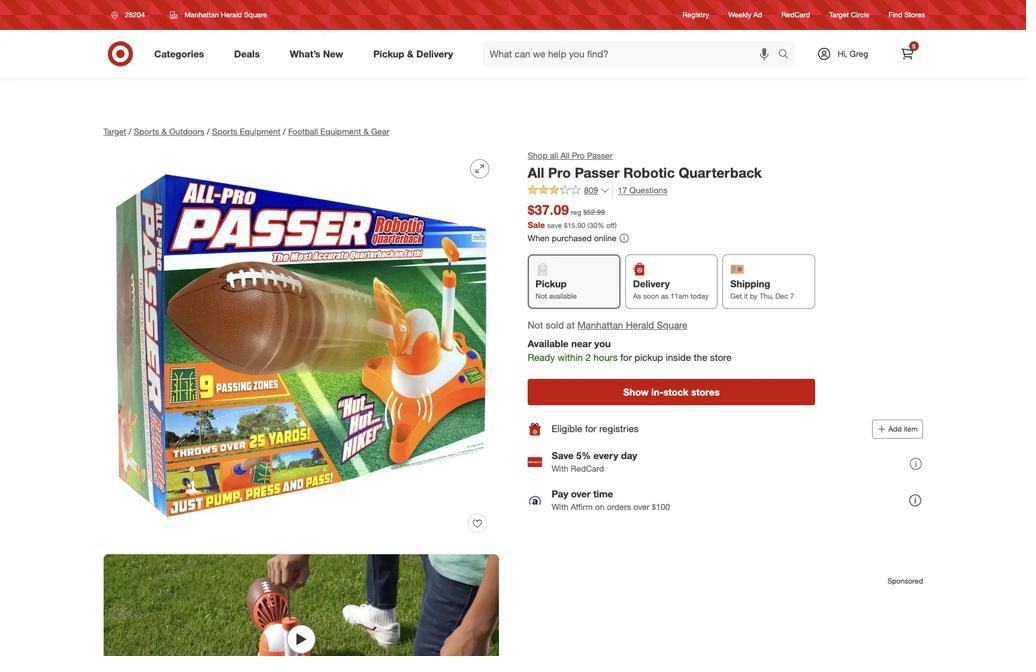 Task type: vqa. For each thing, say whether or not it's contained in the screenshot.
the Open for 10
no



Task type: describe. For each thing, give the bounding box(es) containing it.
categories
[[154, 48, 204, 60]]

stores
[[904, 10, 925, 19]]

$
[[564, 221, 567, 230]]

day
[[621, 450, 637, 462]]

pay over time with affirm on orders over $100
[[551, 488, 670, 512]]

greg
[[850, 49, 868, 59]]

sports & outdoors link
[[134, 126, 204, 137]]

2 sports from the left
[[212, 126, 237, 137]]

1 vertical spatial not
[[527, 319, 543, 331]]

eligible for registries
[[551, 423, 638, 435]]

1 horizontal spatial manhattan
[[577, 319, 623, 331]]

30
[[589, 221, 597, 230]]

save
[[547, 221, 562, 230]]

2 horizontal spatial &
[[407, 48, 414, 60]]

it
[[744, 292, 748, 301]]

when
[[527, 233, 549, 243]]

target circle
[[829, 10, 870, 19]]

%
[[597, 221, 604, 230]]

stores
[[691, 386, 719, 398]]

off
[[606, 221, 614, 230]]

all pro passer robotic quarterback, 2 of 23, play video image
[[103, 555, 499, 657]]

target circle link
[[829, 10, 870, 20]]

weekly ad link
[[728, 10, 762, 20]]

15.90
[[567, 221, 585, 230]]

$52.99
[[583, 208, 605, 217]]

pickup not available
[[535, 278, 577, 301]]

square inside dropdown button
[[244, 10, 267, 19]]

1 horizontal spatial all
[[560, 150, 569, 161]]

$100
[[652, 502, 670, 512]]

17
[[617, 185, 627, 195]]

redcard inside save 5% every day with redcard
[[570, 464, 604, 474]]

shipping get it by thu, dec 7
[[730, 278, 794, 301]]

weekly
[[728, 10, 751, 19]]

show in-stock stores
[[623, 386, 719, 398]]

what's
[[290, 48, 320, 60]]

gear
[[371, 126, 389, 137]]

categories link
[[144, 41, 219, 67]]

0 vertical spatial passer
[[587, 150, 612, 161]]

(
[[587, 221, 589, 230]]

28204 button
[[103, 4, 157, 26]]

pay
[[551, 488, 568, 500]]

near
[[571, 338, 591, 350]]

1 vertical spatial herald
[[626, 319, 654, 331]]

show
[[623, 386, 648, 398]]

add
[[888, 425, 901, 434]]

pickup for not
[[535, 278, 566, 290]]

circle
[[851, 10, 870, 19]]

affirm
[[570, 502, 592, 512]]

orders
[[607, 502, 631, 512]]

7
[[790, 292, 794, 301]]

hi,
[[838, 49, 847, 59]]

shop
[[527, 150, 547, 161]]

as
[[633, 292, 641, 301]]

delivery inside delivery as soon as 11am today
[[633, 278, 670, 290]]

)
[[614, 221, 616, 230]]

with inside pay over time with affirm on orders over $100
[[551, 502, 568, 512]]

sale
[[527, 220, 545, 230]]

1 / from the left
[[129, 126, 131, 137]]

2
[[585, 352, 591, 364]]

17 questions link
[[612, 184, 667, 197]]

ad
[[753, 10, 762, 19]]

2 / from the left
[[207, 126, 210, 137]]

1 sports from the left
[[134, 126, 159, 137]]

show in-stock stores button
[[527, 379, 815, 405]]

shipping
[[730, 278, 770, 290]]

0 horizontal spatial all
[[527, 164, 544, 181]]

add item button
[[872, 420, 923, 439]]

eligible
[[551, 423, 582, 435]]

9
[[912, 43, 915, 50]]

deals link
[[224, 41, 275, 67]]

store
[[710, 352, 731, 364]]

soon
[[643, 292, 659, 301]]

in-
[[651, 386, 663, 398]]

17 questions
[[617, 185, 667, 195]]

809 link
[[527, 184, 610, 198]]

inside
[[666, 352, 691, 364]]

hi, greg
[[838, 49, 868, 59]]

all pro passer robotic quarterback, 1 of 23 image
[[103, 150, 499, 545]]

weekly ad
[[728, 10, 762, 19]]

search button
[[772, 41, 801, 69]]

available
[[527, 338, 568, 350]]

pickup for &
[[373, 48, 404, 60]]

item
[[903, 425, 917, 434]]

find
[[889, 10, 903, 19]]

registry
[[683, 10, 709, 19]]

pickup & delivery link
[[363, 41, 468, 67]]

target link
[[103, 126, 126, 137]]



Task type: locate. For each thing, give the bounding box(es) containing it.
0 horizontal spatial redcard
[[570, 464, 604, 474]]

1 with from the top
[[551, 464, 568, 474]]

questions
[[629, 185, 667, 195]]

search
[[772, 49, 801, 61]]

1 horizontal spatial /
[[207, 126, 210, 137]]

pickup
[[373, 48, 404, 60], [535, 278, 566, 290]]

1 equipment from the left
[[240, 126, 280, 137]]

for inside available near you ready within 2 hours for pickup inside the store
[[620, 352, 632, 364]]

0 vertical spatial pro
[[572, 150, 584, 161]]

0 horizontal spatial manhattan
[[184, 10, 219, 19]]

28204
[[125, 10, 145, 19]]

1 horizontal spatial herald
[[626, 319, 654, 331]]

equipment right football
[[320, 126, 361, 137]]

1 vertical spatial redcard
[[570, 464, 604, 474]]

not sold at manhattan herald square
[[527, 319, 687, 331]]

delivery
[[416, 48, 453, 60], [633, 278, 670, 290]]

0 horizontal spatial /
[[129, 126, 131, 137]]

pickup inside pickup not available
[[535, 278, 566, 290]]

not left 'available'
[[535, 292, 547, 301]]

what's new link
[[280, 41, 358, 67]]

1 horizontal spatial pickup
[[535, 278, 566, 290]]

1 horizontal spatial pro
[[572, 150, 584, 161]]

available near you ready within 2 hours for pickup inside the store
[[527, 338, 731, 364]]

1 horizontal spatial redcard
[[782, 10, 810, 19]]

with down save
[[551, 464, 568, 474]]

pickup up 'available'
[[535, 278, 566, 290]]

809
[[584, 185, 598, 195]]

manhattan herald square button
[[162, 4, 275, 26]]

all
[[550, 150, 558, 161]]

1 horizontal spatial for
[[620, 352, 632, 364]]

for right eligible on the right bottom of page
[[585, 423, 596, 435]]

$37.09
[[527, 201, 569, 218]]

1 vertical spatial with
[[551, 502, 568, 512]]

1 horizontal spatial delivery
[[633, 278, 670, 290]]

0 horizontal spatial target
[[103, 126, 126, 137]]

0 vertical spatial not
[[535, 292, 547, 301]]

1 vertical spatial all
[[527, 164, 544, 181]]

0 vertical spatial herald
[[221, 10, 242, 19]]

pro down all
[[548, 164, 571, 181]]

herald up available near you ready within 2 hours for pickup inside the store
[[626, 319, 654, 331]]

reg
[[571, 208, 581, 217]]

herald
[[221, 10, 242, 19], [626, 319, 654, 331]]

add item
[[888, 425, 917, 434]]

1 vertical spatial over
[[633, 502, 649, 512]]

0 vertical spatial over
[[571, 488, 590, 500]]

pickup right new
[[373, 48, 404, 60]]

/ right target "link" on the left of the page
[[129, 126, 131, 137]]

new
[[323, 48, 343, 60]]

1 vertical spatial pickup
[[535, 278, 566, 290]]

What can we help you find? suggestions appear below search field
[[483, 41, 781, 67]]

redcard link
[[782, 10, 810, 20]]

1 horizontal spatial target
[[829, 10, 849, 19]]

within
[[557, 352, 583, 364]]

0 horizontal spatial equipment
[[240, 126, 280, 137]]

1 vertical spatial pro
[[548, 164, 571, 181]]

9 link
[[894, 41, 920, 67]]

0 vertical spatial with
[[551, 464, 568, 474]]

the
[[694, 352, 707, 364]]

0 vertical spatial pickup
[[373, 48, 404, 60]]

sold
[[546, 319, 564, 331]]

0 horizontal spatial pro
[[548, 164, 571, 181]]

pickup
[[634, 352, 663, 364]]

0 vertical spatial for
[[620, 352, 632, 364]]

target for target circle
[[829, 10, 849, 19]]

0 horizontal spatial delivery
[[416, 48, 453, 60]]

all right all
[[560, 150, 569, 161]]

pro
[[572, 150, 584, 161], [548, 164, 571, 181]]

1 vertical spatial square
[[656, 319, 687, 331]]

sports right target "link" on the left of the page
[[134, 126, 159, 137]]

1 horizontal spatial sports
[[212, 126, 237, 137]]

ready
[[527, 352, 555, 364]]

1 horizontal spatial &
[[363, 126, 369, 137]]

delivery as soon as 11am today
[[633, 278, 708, 301]]

pro right all
[[572, 150, 584, 161]]

not left sold
[[527, 319, 543, 331]]

2 equipment from the left
[[320, 126, 361, 137]]

over left $100
[[633, 502, 649, 512]]

with inside save 5% every day with redcard
[[551, 464, 568, 474]]

sports right outdoors
[[212, 126, 237, 137]]

over up affirm
[[571, 488, 590, 500]]

sponsored
[[887, 577, 923, 586]]

0 vertical spatial manhattan
[[184, 10, 219, 19]]

redcard down 5% in the bottom of the page
[[570, 464, 604, 474]]

every
[[593, 450, 618, 462]]

pickup & delivery
[[373, 48, 453, 60]]

1 vertical spatial manhattan
[[577, 319, 623, 331]]

deals
[[234, 48, 260, 60]]

target left sports & outdoors link
[[103, 126, 126, 137]]

0 horizontal spatial over
[[571, 488, 590, 500]]

1 horizontal spatial square
[[656, 319, 687, 331]]

/ left football
[[283, 126, 286, 137]]

all down shop
[[527, 164, 544, 181]]

0 horizontal spatial &
[[162, 126, 167, 137]]

11am
[[670, 292, 688, 301]]

2 with from the top
[[551, 502, 568, 512]]

5%
[[576, 450, 591, 462]]

redcard right ad
[[782, 10, 810, 19]]

at
[[566, 319, 574, 331]]

online
[[594, 233, 616, 243]]

thu,
[[759, 292, 773, 301]]

get
[[730, 292, 742, 301]]

registries
[[599, 423, 638, 435]]

1 vertical spatial delivery
[[633, 278, 670, 290]]

time
[[593, 488, 613, 500]]

not
[[535, 292, 547, 301], [527, 319, 543, 331]]

0 vertical spatial delivery
[[416, 48, 453, 60]]

registry link
[[683, 10, 709, 20]]

1 horizontal spatial over
[[633, 502, 649, 512]]

football equipment & gear link
[[288, 126, 389, 137]]

0 horizontal spatial square
[[244, 10, 267, 19]]

sports equipment link
[[212, 126, 280, 137]]

stock
[[663, 386, 688, 398]]

robotic
[[623, 164, 675, 181]]

0 horizontal spatial herald
[[221, 10, 242, 19]]

football
[[288, 126, 318, 137]]

equipment left football
[[240, 126, 280, 137]]

sports
[[134, 126, 159, 137], [212, 126, 237, 137]]

outdoors
[[169, 126, 204, 137]]

herald inside dropdown button
[[221, 10, 242, 19]]

equipment
[[240, 126, 280, 137], [320, 126, 361, 137]]

for right hours
[[620, 352, 632, 364]]

shop all all pro passer all pro passer robotic quarterback
[[527, 150, 762, 181]]

as
[[661, 292, 668, 301]]

for
[[620, 352, 632, 364], [585, 423, 596, 435]]

1 vertical spatial passer
[[574, 164, 619, 181]]

today
[[690, 292, 708, 301]]

manhattan up you
[[577, 319, 623, 331]]

manhattan
[[184, 10, 219, 19], [577, 319, 623, 331]]

dec
[[775, 292, 788, 301]]

0 vertical spatial square
[[244, 10, 267, 19]]

with
[[551, 464, 568, 474], [551, 502, 568, 512]]

0 vertical spatial target
[[829, 10, 849, 19]]

0 vertical spatial all
[[560, 150, 569, 161]]

when purchased online
[[527, 233, 616, 243]]

find stores
[[889, 10, 925, 19]]

not inside pickup not available
[[535, 292, 547, 301]]

0 vertical spatial redcard
[[782, 10, 810, 19]]

square
[[244, 10, 267, 19], [656, 319, 687, 331]]

manhattan inside dropdown button
[[184, 10, 219, 19]]

image gallery element
[[103, 150, 499, 657]]

3 / from the left
[[283, 126, 286, 137]]

square down as
[[656, 319, 687, 331]]

target
[[829, 10, 849, 19], [103, 126, 126, 137]]

/ right outdoors
[[207, 126, 210, 137]]

square up deals link
[[244, 10, 267, 19]]

$37.09 reg $52.99 sale save $ 15.90 ( 30 % off )
[[527, 201, 616, 230]]

target for target / sports & outdoors / sports equipment / football equipment & gear
[[103, 126, 126, 137]]

on
[[595, 502, 604, 512]]

0 horizontal spatial pickup
[[373, 48, 404, 60]]

1 horizontal spatial equipment
[[320, 126, 361, 137]]

2 horizontal spatial /
[[283, 126, 286, 137]]

passer
[[587, 150, 612, 161], [574, 164, 619, 181]]

herald up deals
[[221, 10, 242, 19]]

purchased
[[552, 233, 591, 243]]

target left circle
[[829, 10, 849, 19]]

with down pay
[[551, 502, 568, 512]]

you
[[594, 338, 611, 350]]

0 horizontal spatial for
[[585, 423, 596, 435]]

available
[[549, 292, 577, 301]]

1 vertical spatial for
[[585, 423, 596, 435]]

1 vertical spatial target
[[103, 126, 126, 137]]

by
[[750, 292, 757, 301]]

0 horizontal spatial sports
[[134, 126, 159, 137]]

over
[[571, 488, 590, 500], [633, 502, 649, 512]]

manhattan up 'categories' link
[[184, 10, 219, 19]]

&
[[407, 48, 414, 60], [162, 126, 167, 137], [363, 126, 369, 137]]

quarterback
[[678, 164, 762, 181]]



